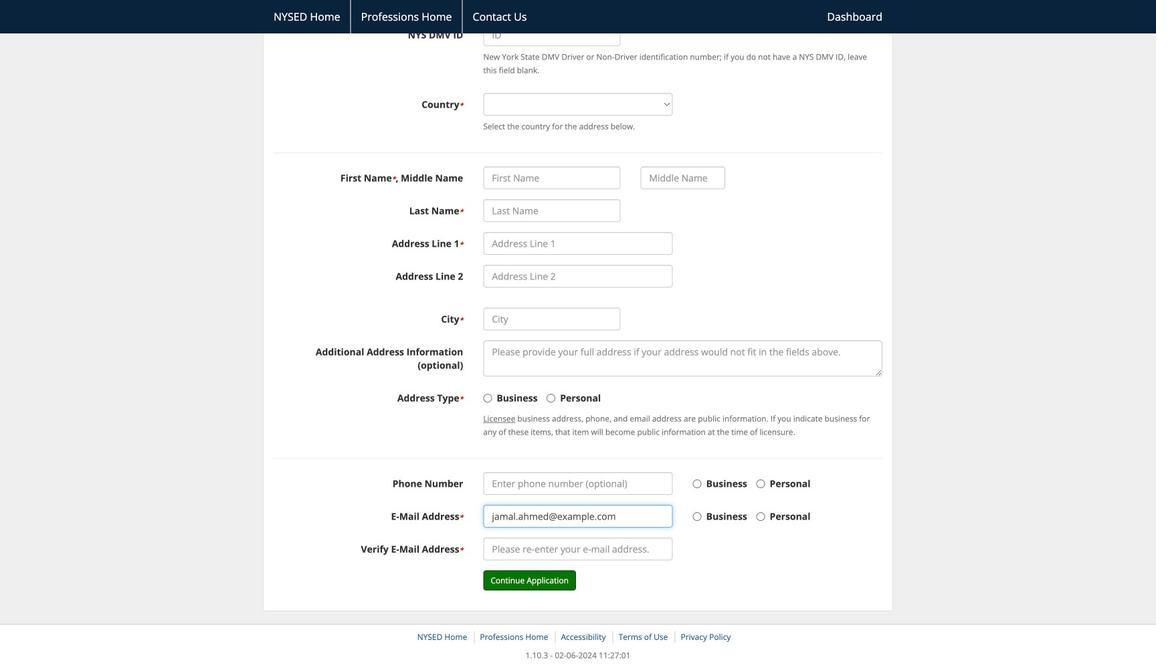 Task type: vqa. For each thing, say whether or not it's contained in the screenshot.
ZIP Code text field in the left of the page
no



Task type: locate. For each thing, give the bounding box(es) containing it.
None submit
[[483, 571, 576, 591]]

ID text field
[[483, 24, 621, 46]]

Address Line 1 text field
[[483, 232, 673, 255]]

None radio
[[483, 394, 492, 403], [547, 394, 556, 403], [757, 480, 765, 489], [757, 513, 765, 522], [483, 394, 492, 403], [547, 394, 556, 403], [757, 480, 765, 489], [757, 513, 765, 522]]

Enter phone number (optional) text field
[[483, 473, 673, 495]]

First Name text field
[[483, 167, 621, 190]]

Last Name text field
[[483, 200, 621, 222]]

None radio
[[693, 480, 702, 489], [693, 513, 702, 522], [693, 480, 702, 489], [693, 513, 702, 522]]



Task type: describe. For each thing, give the bounding box(es) containing it.
Please provide your full address if your address would not fit in the fields above. text field
[[483, 341, 883, 377]]

Please re-enter your e-mail address. text field
[[483, 538, 673, 561]]

City text field
[[483, 308, 621, 331]]

Address Line 2 text field
[[483, 265, 673, 288]]

Middle Name text field
[[641, 167, 726, 190]]

Email text field
[[483, 505, 673, 528]]



